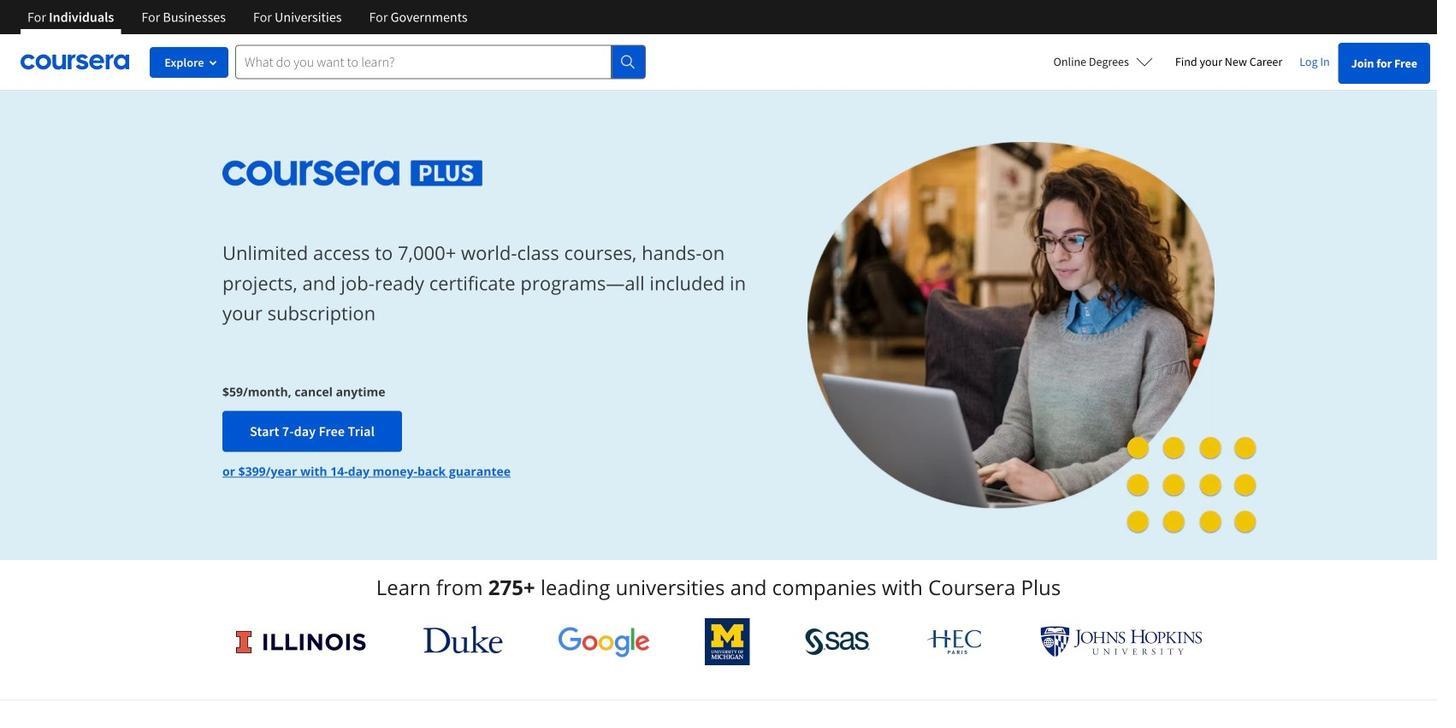 Task type: vqa. For each thing, say whether or not it's contained in the screenshot.
Coursera Plus image
yes



Task type: describe. For each thing, give the bounding box(es) containing it.
google image
[[558, 626, 650, 658]]

What do you want to learn? text field
[[235, 45, 612, 79]]

johns hopkins university image
[[1041, 626, 1203, 658]]

university of illinois at urbana-champaign image
[[234, 629, 368, 656]]

coursera plus image
[[222, 161, 483, 186]]

hec paris image
[[926, 625, 986, 660]]



Task type: locate. For each thing, give the bounding box(es) containing it.
None search field
[[235, 45, 646, 79]]

duke university image
[[423, 626, 503, 654]]

banner navigation
[[14, 0, 481, 34]]

coursera image
[[21, 48, 129, 76]]

university of michigan image
[[705, 619, 750, 666]]

sas image
[[805, 629, 871, 656]]



